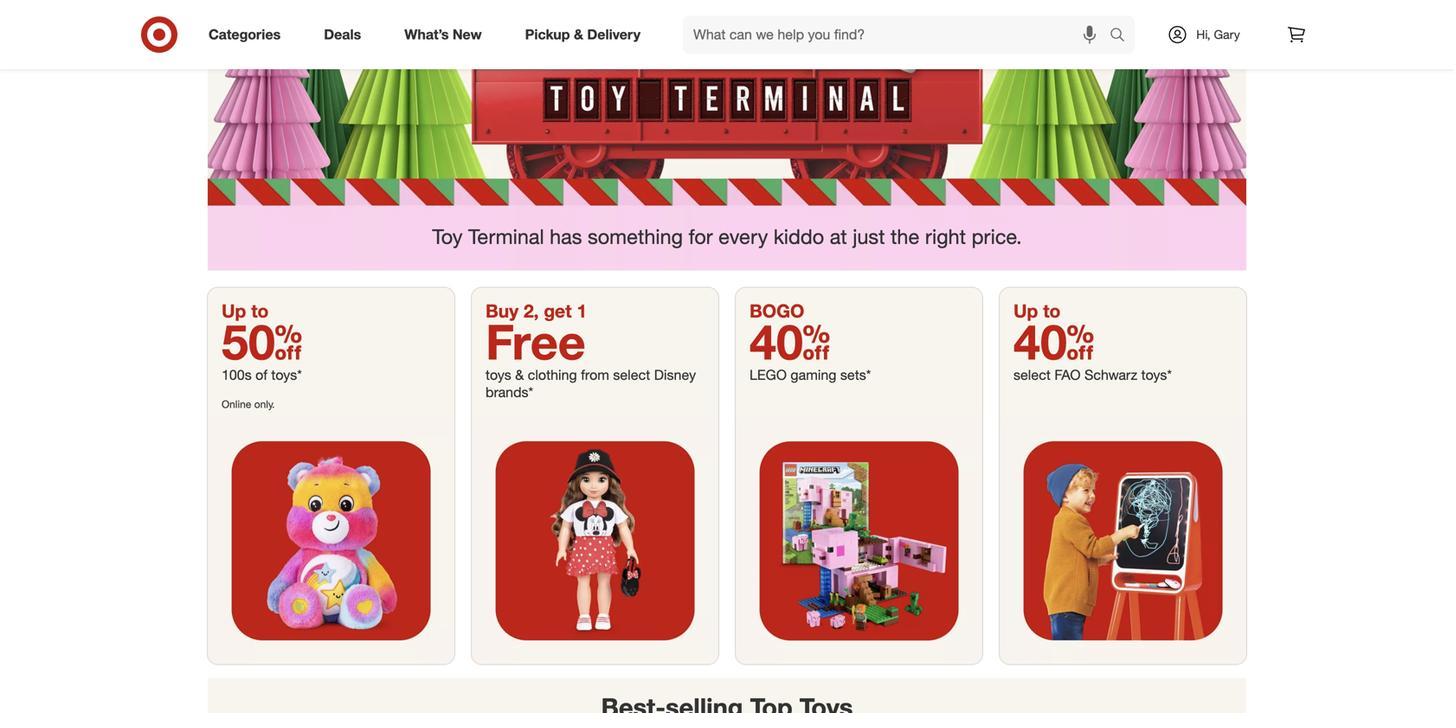 Task type: vqa. For each thing, say whether or not it's contained in the screenshot.


Task type: describe. For each thing, give the bounding box(es) containing it.
toy terminal has something for every kiddo at just the right price.
[[432, 224, 1022, 249]]

get
[[544, 300, 572, 322]]

hi, gary
[[1197, 27, 1240, 42]]

new
[[453, 26, 482, 43]]

schwarz
[[1085, 367, 1138, 383]]

pickup
[[525, 26, 570, 43]]

what's
[[405, 26, 449, 43]]

just
[[853, 224, 885, 249]]

what's new link
[[390, 16, 504, 54]]

search
[[1102, 28, 1144, 45]]

toy terminal has something for every kiddo at just the right price. link
[[208, 0, 1247, 270]]

What can we help you find? suggestions appear below search field
[[683, 16, 1114, 54]]

toys
[[486, 367, 512, 383]]

price.
[[972, 224, 1022, 249]]

pickup & delivery link
[[511, 16, 662, 54]]

sets*
[[841, 367, 871, 383]]

select inside toys & clothing from select disney brands*
[[613, 367, 651, 383]]

right
[[925, 224, 966, 249]]

categories
[[209, 26, 281, 43]]

brands*
[[486, 384, 534, 401]]

to for 50
[[251, 300, 269, 322]]

hi,
[[1197, 27, 1211, 42]]

delivery
[[587, 26, 641, 43]]

2,
[[524, 300, 539, 322]]

disney
[[654, 367, 696, 383]]

online only.
[[222, 398, 275, 411]]

up for 40
[[1014, 300, 1038, 322]]

lego
[[750, 367, 787, 383]]

categories link
[[194, 16, 302, 54]]

pickup & delivery
[[525, 26, 641, 43]]

buy
[[486, 300, 519, 322]]

the
[[891, 224, 920, 249]]

at
[[830, 224, 847, 249]]

lego gaming sets*
[[750, 367, 871, 383]]

kiddo
[[774, 224, 824, 249]]

toy
[[432, 224, 463, 249]]

gaming
[[791, 367, 837, 383]]

50
[[222, 312, 303, 371]]



Task type: locate. For each thing, give the bounding box(es) containing it.
select
[[613, 367, 651, 383], [1014, 367, 1051, 383]]

2 up from the left
[[1014, 300, 1038, 322]]

up down price.
[[1014, 300, 1038, 322]]

1 horizontal spatial up to
[[1014, 300, 1061, 322]]

to
[[251, 300, 269, 322], [1044, 300, 1061, 322]]

&
[[574, 26, 584, 43], [515, 367, 524, 383]]

buy 2, get 1
[[486, 300, 587, 322]]

online
[[222, 398, 251, 411]]

2 up to from the left
[[1014, 300, 1061, 322]]

toys* right of
[[271, 367, 302, 383]]

up up '100s'
[[222, 300, 246, 322]]

1 horizontal spatial toys*
[[1142, 367, 1172, 383]]

1 40 from the left
[[750, 312, 831, 371]]

& up brands*
[[515, 367, 524, 383]]

terminal
[[468, 224, 544, 249]]

1 horizontal spatial select
[[1014, 367, 1051, 383]]

0 horizontal spatial &
[[515, 367, 524, 383]]

1 horizontal spatial up
[[1014, 300, 1038, 322]]

clothing
[[528, 367, 577, 383]]

1 up to from the left
[[222, 300, 269, 322]]

100s of toys*
[[222, 367, 302, 383]]

from
[[581, 367, 610, 383]]

1 select from the left
[[613, 367, 651, 383]]

toys*
[[271, 367, 302, 383], [1142, 367, 1172, 383]]

up to up '100s'
[[222, 300, 269, 322]]

100s
[[222, 367, 252, 383]]

every
[[719, 224, 768, 249]]

& for toys
[[515, 367, 524, 383]]

1 horizontal spatial to
[[1044, 300, 1061, 322]]

gary
[[1214, 27, 1240, 42]]

to for 40
[[1044, 300, 1061, 322]]

up for 50
[[222, 300, 246, 322]]

something
[[588, 224, 683, 249]]

toys & clothing from select disney brands*
[[486, 367, 696, 401]]

& for pickup
[[574, 26, 584, 43]]

deals link
[[309, 16, 383, 54]]

0 horizontal spatial 40
[[750, 312, 831, 371]]

2 to from the left
[[1044, 300, 1061, 322]]

1
[[577, 300, 587, 322]]

1 horizontal spatial 40
[[1014, 312, 1095, 371]]

2 toys* from the left
[[1142, 367, 1172, 383]]

& inside toys & clothing from select disney brands*
[[515, 367, 524, 383]]

what's new
[[405, 26, 482, 43]]

search button
[[1102, 16, 1144, 57]]

up to up the fao in the right of the page
[[1014, 300, 1061, 322]]

toys* right schwarz
[[1142, 367, 1172, 383]]

fao
[[1055, 367, 1081, 383]]

40 for up to
[[1014, 312, 1095, 371]]

0 horizontal spatial up to
[[222, 300, 269, 322]]

select left the fao in the right of the page
[[1014, 367, 1051, 383]]

1 toys* from the left
[[271, 367, 302, 383]]

select right from
[[613, 367, 651, 383]]

0 horizontal spatial toys*
[[271, 367, 302, 383]]

2 40 from the left
[[1014, 312, 1095, 371]]

of
[[256, 367, 268, 383]]

to up of
[[251, 300, 269, 322]]

up to for 40
[[1014, 300, 1061, 322]]

for
[[689, 224, 713, 249]]

up
[[222, 300, 246, 322], [1014, 300, 1038, 322]]

0 vertical spatial &
[[574, 26, 584, 43]]

40 for bogo
[[750, 312, 831, 371]]

1 vertical spatial &
[[515, 367, 524, 383]]

1 horizontal spatial &
[[574, 26, 584, 43]]

2 select from the left
[[1014, 367, 1051, 383]]

has
[[550, 224, 582, 249]]

40
[[750, 312, 831, 371], [1014, 312, 1095, 371]]

0 horizontal spatial select
[[613, 367, 651, 383]]

to up the fao in the right of the page
[[1044, 300, 1061, 322]]

only.
[[254, 398, 275, 411]]

deals
[[324, 26, 361, 43]]

select fao schwarz toys*
[[1014, 367, 1172, 383]]

0 horizontal spatial to
[[251, 300, 269, 322]]

& right pickup
[[574, 26, 584, 43]]

free
[[486, 312, 586, 371]]

1 to from the left
[[251, 300, 269, 322]]

bogo
[[750, 300, 805, 322]]

1 up from the left
[[222, 300, 246, 322]]

up to
[[222, 300, 269, 322], [1014, 300, 1061, 322]]

0 horizontal spatial up
[[222, 300, 246, 322]]

up to for 50
[[222, 300, 269, 322]]

carousel region
[[208, 678, 1247, 713]]



